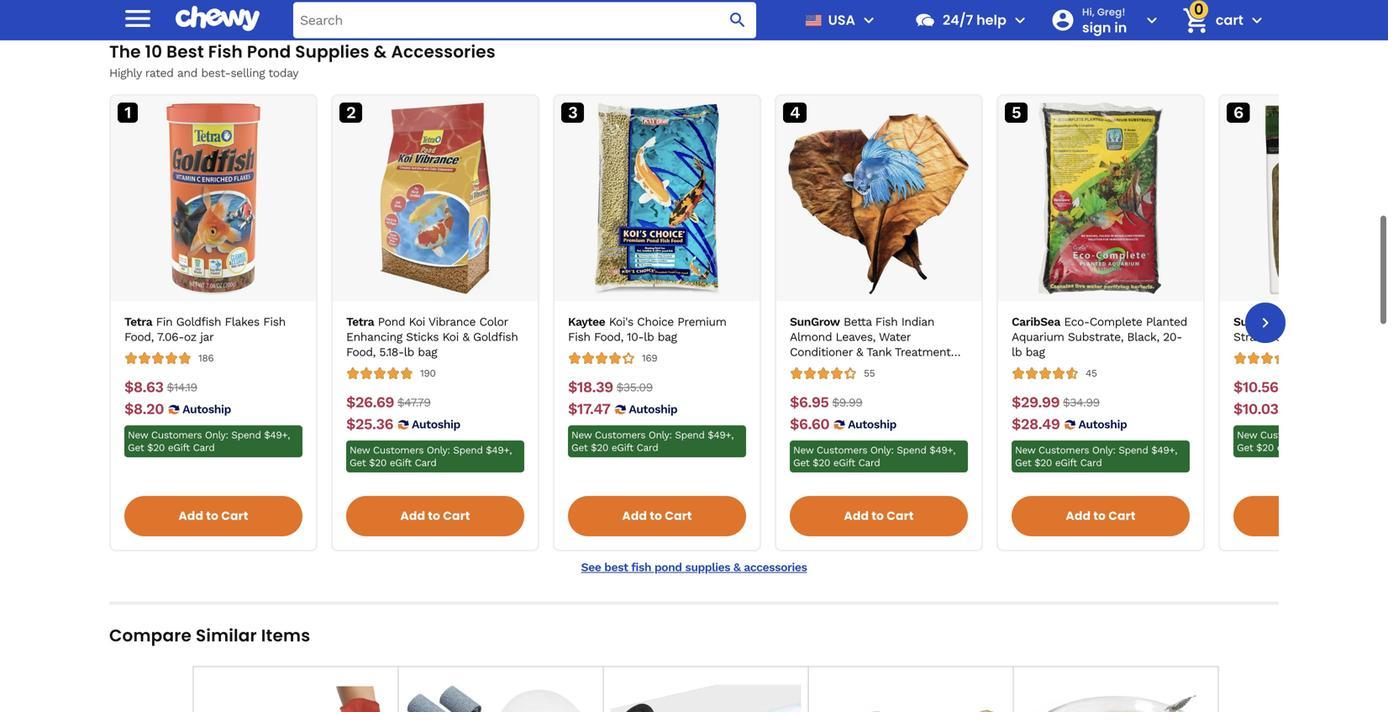 Task type: locate. For each thing, give the bounding box(es) containing it.
bag down choice
[[658, 330, 677, 344]]

get for 2
[[350, 457, 366, 469]]

aquarium down "tank"
[[872, 360, 925, 374]]

get for 4
[[794, 457, 810, 469]]

summit clear-water barley straw pond treatment, 1 count image
[[1227, 103, 1389, 294]]

$9.99
[[833, 396, 863, 410]]

aquarium
[[1012, 330, 1065, 344], [872, 360, 925, 374]]

1 horizontal spatial tetra
[[346, 315, 374, 329]]

new for 3
[[572, 429, 592, 441]]

egift down $28.49 text field
[[1056, 457, 1078, 469]]

$26.69 text field
[[346, 394, 394, 412]]

customers down the $17.47 text box
[[595, 429, 646, 441]]

card down $34.99 text field
[[1081, 457, 1103, 469]]

goldfish
[[176, 315, 221, 329], [473, 330, 518, 344]]

get down $25.36 text field
[[350, 457, 366, 469]]

1 add to cart button from the left
[[124, 496, 303, 537]]

$28.49 text field
[[1012, 415, 1061, 434]]

$20 down $25.36 text field
[[369, 457, 387, 469]]

3
[[568, 103, 578, 122]]

autoship
[[182, 402, 231, 416], [629, 402, 678, 416], [412, 418, 461, 431], [848, 418, 897, 431], [1079, 418, 1128, 431]]

4 add from the left
[[844, 508, 869, 524]]

$10.56 text field
[[1234, 378, 1279, 397]]

$20 for 4
[[813, 457, 831, 469]]

tetra
[[124, 315, 152, 329], [346, 315, 374, 329]]

flakes
[[225, 315, 260, 329]]

2 horizontal spatial lb
[[1012, 345, 1023, 359]]

5 add to cart button from the left
[[1012, 496, 1190, 537]]

sungrow
[[790, 315, 840, 329]]

food, inside pond koi vibrance color enhancing sticks koi & goldfish food, 5.18-lb bag
[[346, 345, 376, 359]]

add for 2
[[400, 508, 426, 524]]

water inside 'clear-water barley straw pond treatment, 1 co'
[[1314, 315, 1346, 329]]

usa button
[[799, 0, 879, 40]]

tetra up enhancing
[[346, 315, 374, 329]]

$29.99 $34.99
[[1012, 394, 1100, 411]]

0 horizontal spatial water
[[879, 330, 911, 344]]

2
[[346, 103, 356, 122]]

new down $28.49 text field
[[1016, 444, 1036, 456]]

1 down barley at the top of the page
[[1362, 330, 1367, 344]]

water up "tank"
[[879, 330, 911, 344]]

list
[[109, 94, 1389, 552]]

food, inside koi's choice premium fish food, 10-lb bag
[[594, 330, 624, 344]]

koi down vibrance
[[443, 330, 459, 344]]

new customers only: spend $49+, get $20 egift card for 2
[[350, 444, 512, 469]]

1 add from the left
[[179, 508, 204, 524]]

1 horizontal spatial water
[[1314, 315, 1346, 329]]

$20 for 5
[[1035, 457, 1053, 469]]

190
[[420, 368, 436, 379]]

0 vertical spatial koi
[[409, 315, 425, 329]]

3 add to cart button from the left
[[568, 496, 747, 537]]

0 vertical spatial water
[[1314, 315, 1346, 329]]

eco-complete planted aquarium substrate, black, 20- lb bag
[[1012, 315, 1188, 359]]

eco-
[[1065, 315, 1090, 329]]

$29.99 text field
[[1012, 394, 1060, 412]]

0 vertical spatial aquarium
[[1012, 330, 1065, 344]]

vibrance
[[429, 315, 476, 329]]

black,
[[1128, 330, 1160, 344]]

only:
[[205, 429, 228, 441], [649, 429, 672, 441], [427, 444, 450, 456], [871, 444, 894, 456], [1093, 444, 1116, 456]]

goldfish down color
[[473, 330, 518, 344]]

$20 down the $6.60 text field
[[813, 457, 831, 469]]

new customers only: spend $49+, get $20 egift card down "$35.09" text field
[[572, 429, 734, 454]]

$8.20 text field
[[124, 400, 164, 419]]

add
[[179, 508, 204, 524], [400, 508, 426, 524], [622, 508, 647, 524], [844, 508, 869, 524], [1066, 508, 1091, 524]]

substrate,
[[1068, 330, 1124, 344]]

egift down $9.99 text box
[[834, 457, 856, 469]]

$20 down the $17.47 text box
[[591, 442, 609, 454]]

goldfish up "jar" on the top of the page
[[176, 315, 221, 329]]

1 vertical spatial 1
[[1362, 330, 1367, 344]]

1 horizontal spatial menu image
[[859, 10, 879, 30]]

$18.39
[[568, 378, 613, 396]]

1 add to cart from the left
[[179, 508, 249, 524]]

cart for 4
[[887, 508, 914, 524]]

new down $25.36 text field
[[350, 444, 370, 456]]

egift for 4
[[834, 457, 856, 469]]

fish down kaytee
[[568, 330, 591, 344]]

cart for 2
[[443, 508, 470, 524]]

1 vertical spatial water
[[879, 330, 911, 344]]

egift down "$35.09" text field
[[612, 442, 634, 454]]

fish inside the 10 best fish pond supplies & accessories highly rated and best-selling today
[[208, 40, 243, 63]]

add to cart button for 2
[[346, 496, 525, 537]]

compare similar items
[[109, 624, 310, 647]]

0 horizontal spatial tetra
[[124, 315, 152, 329]]

$20 down $28.49 text field
[[1035, 457, 1053, 469]]

fish for best
[[208, 40, 243, 63]]

add to cart button for 5
[[1012, 496, 1190, 537]]

sungrow betta fish tank bubbler aerator, aquarium air stone & airline tubing set image
[[406, 685, 596, 712]]

menu image right "usa"
[[859, 10, 879, 30]]

$10.56 $10.03
[[1234, 378, 1279, 418]]

card down $47.79 text field
[[415, 457, 437, 469]]

add to cart button
[[124, 496, 303, 537], [346, 496, 525, 537], [568, 496, 747, 537], [790, 496, 969, 537], [1012, 496, 1190, 537]]

2 horizontal spatial food,
[[594, 330, 624, 344]]

$6.95 $9.99
[[790, 394, 863, 411]]

lb down choice
[[644, 330, 654, 344]]

$35.09
[[617, 381, 653, 394]]

lb down the sticks
[[404, 345, 414, 359]]

customers down $25.36 text field
[[373, 444, 424, 456]]

add to cart
[[179, 508, 249, 524], [400, 508, 470, 524], [622, 508, 692, 524], [844, 508, 914, 524], [1066, 508, 1136, 524]]

get
[[128, 442, 144, 454], [572, 442, 588, 454], [350, 457, 366, 469], [794, 457, 810, 469], [1016, 457, 1032, 469]]

2 cart from the left
[[443, 508, 470, 524]]

customers down $28.49 text field
[[1039, 444, 1090, 456]]

new down $8.20 text box
[[128, 429, 148, 441]]

water
[[1314, 315, 1346, 329], [879, 330, 911, 344]]

menu image
[[121, 1, 155, 35], [859, 10, 879, 30]]

kaytee
[[568, 315, 606, 329]]

$49+, for 1
[[264, 429, 290, 441]]

bag down caribsea
[[1026, 345, 1045, 359]]

pond inside pond koi vibrance color enhancing sticks koi & goldfish food, 5.18-lb bag
[[378, 315, 405, 329]]

autoship down "$35.09" text field
[[629, 402, 678, 416]]

fish for premium
[[568, 330, 591, 344]]

cart
[[221, 508, 249, 524], [443, 508, 470, 524], [665, 508, 692, 524], [887, 508, 914, 524], [1109, 508, 1136, 524]]

1 horizontal spatial lb
[[644, 330, 654, 344]]

autoship for 1
[[182, 402, 231, 416]]

4 cart from the left
[[887, 508, 914, 524]]

fish up best-
[[208, 40, 243, 63]]

5 add from the left
[[1066, 508, 1091, 524]]

bag down the sticks
[[418, 345, 437, 359]]

2 add to cart from the left
[[400, 508, 470, 524]]

get down the $17.47 text box
[[572, 442, 588, 454]]

fish inside koi's choice premium fish food, 10-lb bag
[[568, 330, 591, 344]]

$10.03 text field
[[1234, 400, 1279, 419]]

4 add to cart button from the left
[[790, 496, 969, 537]]

spend for 5
[[1119, 444, 1149, 456]]

1 horizontal spatial goldfish
[[473, 330, 518, 344]]

egift down $14.19 text field
[[168, 442, 190, 454]]

koi
[[409, 315, 425, 329], [443, 330, 459, 344]]

1
[[125, 103, 131, 122], [1362, 330, 1367, 344]]

Search text field
[[293, 2, 757, 38]]

0 horizontal spatial menu image
[[121, 1, 155, 35]]

cart
[[1216, 11, 1244, 29]]

koi up the sticks
[[409, 315, 425, 329]]

1 horizontal spatial pond
[[378, 315, 405, 329]]

1 horizontal spatial aquarium
[[1012, 330, 1065, 344]]

food, down koi's
[[594, 330, 624, 344]]

customers for 2
[[373, 444, 424, 456]]

& inside the 10 best fish pond supplies & accessories highly rated and best-selling today
[[374, 40, 387, 63]]

tetra for 2
[[346, 315, 374, 329]]

5
[[1012, 103, 1022, 122]]

&
[[374, 40, 387, 63], [463, 330, 470, 344], [857, 345, 864, 359], [734, 560, 741, 574]]

6
[[1234, 103, 1244, 122]]

pond up enhancing
[[378, 315, 405, 329]]

$14.19 text field
[[167, 378, 197, 397]]

autoship down $34.99 text field
[[1079, 418, 1128, 431]]

1 horizontal spatial 1
[[1362, 330, 1367, 344]]

lb
[[644, 330, 654, 344], [404, 345, 414, 359], [1012, 345, 1023, 359]]

betta
[[844, 315, 872, 329]]

highly
[[109, 66, 142, 80]]

$8.63
[[124, 378, 163, 396]]

3 cart from the left
[[665, 508, 692, 524]]

$9.99 text field
[[833, 394, 863, 412]]

card for 5
[[1081, 457, 1103, 469]]

spend for 3
[[675, 429, 705, 441]]

get down the $6.60 text field
[[794, 457, 810, 469]]

add for 1
[[179, 508, 204, 524]]

1 vertical spatial aquarium
[[872, 360, 925, 374]]

new down the $6.60 text field
[[794, 444, 814, 456]]

egift for 2
[[390, 457, 412, 469]]

4 to from the left
[[872, 508, 885, 524]]

2 add to cart button from the left
[[346, 496, 525, 537]]

planted
[[1147, 315, 1188, 329]]

1 vertical spatial pond
[[378, 315, 405, 329]]

autoship for 3
[[629, 402, 678, 416]]

food, for 3
[[594, 330, 624, 344]]

5 to from the left
[[1094, 508, 1106, 524]]

autoship down $9.99 text box
[[848, 418, 897, 431]]

menu image up the
[[121, 1, 155, 35]]

3 add to cart from the left
[[622, 508, 692, 524]]

tetra left "fin"
[[124, 315, 152, 329]]

new customers only: spend $49+, get $20 egift card down $47.79 text field
[[350, 444, 512, 469]]

to for 2
[[428, 508, 441, 524]]

and
[[177, 66, 198, 80]]

new customers only: spend $49+, get $20 egift card down $14.19 text field
[[128, 429, 290, 454]]

get down $8.20 text box
[[128, 442, 144, 454]]

water up treatment,
[[1314, 315, 1346, 329]]

supplies
[[685, 560, 731, 574]]

fish inside betta fish indian almond leaves, water conditioner & tank treatment for freshwater aquarium
[[876, 315, 898, 329]]

pond inside the 10 best fish pond supplies & accessories highly rated and best-selling today
[[247, 40, 291, 63]]

4 add to cart from the left
[[844, 508, 914, 524]]

0 horizontal spatial goldfish
[[176, 315, 221, 329]]

pond koi vibrance color enhancing sticks koi & goldfish food, 5.18-lb bag
[[346, 315, 518, 359]]

2 vertical spatial pond
[[1269, 330, 1297, 344]]

autoship down $14.19 text field
[[182, 402, 231, 416]]

egift down $25.36 text field
[[390, 457, 412, 469]]

customers
[[151, 429, 202, 441], [595, 429, 646, 441], [373, 444, 424, 456], [817, 444, 868, 456], [1039, 444, 1090, 456]]

0 horizontal spatial lb
[[404, 345, 414, 359]]

get down $28.49 text field
[[1016, 457, 1032, 469]]

$10.56
[[1234, 378, 1279, 396]]

account menu image
[[1142, 10, 1163, 30]]

card down $9.99 text box
[[859, 457, 881, 469]]

1 horizontal spatial bag
[[658, 330, 677, 344]]

$6.95 text field
[[790, 394, 829, 412]]

0 horizontal spatial 1
[[125, 103, 131, 122]]

add to cart for 3
[[622, 508, 692, 524]]

1 vertical spatial goldfish
[[473, 330, 518, 344]]

bag
[[658, 330, 677, 344], [418, 345, 437, 359], [1026, 345, 1045, 359]]

20-
[[1164, 330, 1183, 344]]

0 horizontal spatial pond
[[247, 40, 291, 63]]

1 cart from the left
[[221, 508, 249, 524]]

pond
[[655, 560, 682, 574]]

5 add to cart from the left
[[1066, 508, 1136, 524]]

24/7 help
[[943, 11, 1007, 29]]

0 vertical spatial 1
[[125, 103, 131, 122]]

pond inside 'clear-water barley straw pond treatment, 1 co'
[[1269, 330, 1297, 344]]

treatment,
[[1300, 330, 1359, 344]]

0 horizontal spatial aquarium
[[872, 360, 925, 374]]

cart for 3
[[665, 508, 692, 524]]

to for 1
[[206, 508, 219, 524]]

fish right flakes
[[263, 315, 286, 329]]

almond
[[790, 330, 832, 344]]

food, down enhancing
[[346, 345, 376, 359]]

lb down caribsea
[[1012, 345, 1023, 359]]

spend for 1
[[231, 429, 261, 441]]

1 to from the left
[[206, 508, 219, 524]]

fish inside fin goldfish flakes fish food, 7.06-oz jar
[[263, 315, 286, 329]]

customers for 3
[[595, 429, 646, 441]]

new customers only: spend $49+, get $20 egift card
[[128, 429, 290, 454], [572, 429, 734, 454], [350, 444, 512, 469], [794, 444, 956, 469], [1016, 444, 1178, 469]]

$34.99 text field
[[1064, 394, 1100, 412]]

for
[[790, 360, 805, 374]]

1 tetra from the left
[[124, 315, 152, 329]]

food, left 7.06-
[[124, 330, 154, 344]]

spend
[[231, 429, 261, 441], [675, 429, 705, 441], [453, 444, 483, 456], [897, 444, 927, 456], [1119, 444, 1149, 456]]

best
[[167, 40, 204, 63]]

straw
[[1234, 330, 1266, 344]]

new customers only: spend $49+, get $20 egift card down $34.99 text field
[[1016, 444, 1178, 469]]

$20 down $8.20 text box
[[147, 442, 165, 454]]

3 to from the left
[[650, 508, 663, 524]]

2 tetra from the left
[[346, 315, 374, 329]]

2 to from the left
[[428, 508, 441, 524]]

fish right betta
[[876, 315, 898, 329]]

0 vertical spatial pond
[[247, 40, 291, 63]]

clear-
[[1281, 315, 1314, 329]]

3 add from the left
[[622, 508, 647, 524]]

$47.79
[[398, 396, 431, 410]]

lb inside pond koi vibrance color enhancing sticks koi & goldfish food, 5.18-lb bag
[[404, 345, 414, 359]]

egift
[[168, 442, 190, 454], [612, 442, 634, 454], [390, 457, 412, 469], [834, 457, 856, 469], [1056, 457, 1078, 469]]

goldfish inside pond koi vibrance color enhancing sticks koi & goldfish food, 5.18-lb bag
[[473, 330, 518, 344]]

to for 3
[[650, 508, 663, 524]]

aquarium down caribsea
[[1012, 330, 1065, 344]]

bag inside pond koi vibrance color enhancing sticks koi & goldfish food, 5.18-lb bag
[[418, 345, 437, 359]]

2 horizontal spatial bag
[[1026, 345, 1045, 359]]

food,
[[124, 330, 154, 344], [594, 330, 624, 344], [346, 345, 376, 359]]

cart for 1
[[221, 508, 249, 524]]

1 down highly
[[125, 103, 131, 122]]

1 vertical spatial koi
[[443, 330, 459, 344]]

pond for straw
[[1269, 330, 1297, 344]]

$29.99
[[1012, 394, 1060, 411]]

customers down the $6.60 text field
[[817, 444, 868, 456]]

$25.36
[[346, 415, 393, 433]]

5 cart from the left
[[1109, 508, 1136, 524]]

fish
[[208, 40, 243, 63], [263, 315, 286, 329], [876, 315, 898, 329], [568, 330, 591, 344]]

spend for 4
[[897, 444, 927, 456]]

new customers only: spend $49+, get $20 egift card down $9.99 text box
[[794, 444, 956, 469]]

customers down $8.20 text box
[[151, 429, 202, 441]]

card for 1
[[193, 442, 215, 454]]

best
[[605, 560, 629, 574]]

1 horizontal spatial food,
[[346, 345, 376, 359]]

food, for 1
[[124, 330, 154, 344]]

2 horizontal spatial pond
[[1269, 330, 1297, 344]]

$49+, for 3
[[708, 429, 734, 441]]

2 add from the left
[[400, 508, 426, 524]]

0 vertical spatial goldfish
[[176, 315, 221, 329]]

card down $14.19 text field
[[193, 442, 215, 454]]

to for 5
[[1094, 508, 1106, 524]]

pond down the clear-
[[1269, 330, 1297, 344]]

complete
[[1090, 315, 1143, 329]]

autoship down $47.79 text field
[[412, 418, 461, 431]]

food, inside fin goldfish flakes fish food, 7.06-oz jar
[[124, 330, 154, 344]]

$28.49
[[1012, 415, 1061, 433]]

$20 for 3
[[591, 442, 609, 454]]

0 horizontal spatial food,
[[124, 330, 154, 344]]

only: for 4
[[871, 444, 894, 456]]

$49+, for 4
[[930, 444, 956, 456]]

$35.09 text field
[[617, 378, 653, 397]]

selling
[[231, 66, 265, 80]]

0 horizontal spatial bag
[[418, 345, 437, 359]]

card down "$35.09" text field
[[637, 442, 659, 454]]

pond
[[247, 40, 291, 63], [378, 315, 405, 329], [1269, 330, 1297, 344]]

new down the $17.47 text box
[[572, 429, 592, 441]]

10
[[145, 40, 162, 63]]

pond up today
[[247, 40, 291, 63]]

sungrow bottom feeder & shrimp feeding dish, sinking fish food & reptile water bowl image
[[1021, 685, 1212, 712]]



Task type: vqa. For each thing, say whether or not it's contained in the screenshot.
$14.19
yes



Task type: describe. For each thing, give the bounding box(es) containing it.
get for 3
[[572, 442, 588, 454]]

new customers only: spend $49+, get $20 egift card for 1
[[128, 429, 290, 454]]

see best fish pond supplies & accessories
[[581, 560, 807, 574]]

freshwater
[[809, 360, 869, 374]]

bag inside eco-complete planted aquarium substrate, black, 20- lb bag
[[1026, 345, 1045, 359]]

supplies
[[295, 40, 370, 63]]

pond for fish
[[247, 40, 291, 63]]

new for 1
[[128, 429, 148, 441]]

premium
[[678, 315, 727, 329]]

add to cart button for 1
[[124, 496, 303, 537]]

$8.20
[[124, 400, 164, 418]]

only: for 2
[[427, 444, 450, 456]]

hi, greg! sign in
[[1083, 5, 1128, 37]]

$10.03
[[1234, 400, 1279, 418]]

186
[[198, 352, 214, 364]]

sungrow mini indian almond leaves pleco & shrimp food, aquarium water conditioner that lowers ph, 50 count image
[[816, 685, 1007, 712]]

add to cart for 5
[[1066, 508, 1136, 524]]

greg!
[[1098, 5, 1126, 19]]

$6.60 text field
[[790, 415, 830, 434]]

$18.39 text field
[[568, 378, 613, 397]]

betta fish indian almond leaves, water conditioner & tank treatment for freshwater aquarium
[[790, 315, 951, 374]]

24/7
[[943, 11, 974, 29]]

menu image inside usa dropdown button
[[859, 10, 879, 30]]

summit
[[1234, 315, 1278, 329]]

$47.79 text field
[[398, 394, 431, 412]]

$20 for 1
[[147, 442, 165, 454]]

see best fish pond supplies & accessories link
[[581, 560, 807, 574]]

card for 2
[[415, 457, 437, 469]]

koi's
[[609, 315, 634, 329]]

cart menu image
[[1248, 10, 1268, 30]]

fin
[[156, 315, 173, 329]]

add for 3
[[622, 508, 647, 524]]

help
[[977, 11, 1007, 29]]

hi,
[[1083, 5, 1095, 19]]

$26.69
[[346, 394, 394, 411]]

$17.47 text field
[[568, 400, 611, 419]]

get for 1
[[128, 442, 144, 454]]

oz
[[184, 330, 197, 344]]

autoship for 5
[[1079, 418, 1128, 431]]

add to cart for 4
[[844, 508, 914, 524]]

Product search field
[[293, 2, 757, 38]]

choice
[[637, 315, 674, 329]]

add for 5
[[1066, 508, 1091, 524]]

customers for 5
[[1039, 444, 1090, 456]]

add for 4
[[844, 508, 869, 524]]

aquarium inside betta fish indian almond leaves, water conditioner & tank treatment for freshwater aquarium
[[872, 360, 925, 374]]

list containing 1
[[109, 94, 1389, 552]]

$34.99
[[1064, 396, 1100, 410]]

autoship for 4
[[848, 418, 897, 431]]

caribsea
[[1012, 315, 1061, 329]]

sticks
[[406, 330, 439, 344]]

the
[[109, 40, 141, 63]]

best-
[[201, 66, 231, 80]]

get for 5
[[1016, 457, 1032, 469]]

5.18-
[[379, 345, 404, 359]]

egift for 1
[[168, 442, 190, 454]]

only: for 5
[[1093, 444, 1116, 456]]

7.06-
[[157, 330, 184, 344]]

$18.39 $35.09
[[568, 378, 653, 396]]

4
[[790, 103, 800, 122]]

new customers only: spend $49+, get $20 egift card for 4
[[794, 444, 956, 469]]

sign
[[1083, 18, 1112, 37]]

submit search image
[[728, 10, 748, 30]]

$49+, for 5
[[1152, 444, 1178, 456]]

new customers only: spend $49+, get $20 egift card for 5
[[1016, 444, 1178, 469]]

leaves,
[[836, 330, 876, 344]]

customers for 1
[[151, 429, 202, 441]]

$8.63 text field
[[124, 378, 163, 397]]

new customers only: spend $49+, get $20 egift card for 3
[[572, 429, 734, 454]]

lb inside eco-complete planted aquarium substrate, black, 20- lb bag
[[1012, 345, 1023, 359]]

add to cart for 1
[[179, 508, 249, 524]]

add to cart button for 3
[[568, 496, 747, 537]]

chewy home image
[[176, 0, 260, 37]]

$20 for 2
[[369, 457, 387, 469]]

fish for flakes
[[263, 315, 286, 329]]

only: for 3
[[649, 429, 672, 441]]

new for 2
[[350, 444, 370, 456]]

fish
[[632, 560, 652, 574]]

water inside betta fish indian almond leaves, water conditioner & tank treatment for freshwater aquarium
[[879, 330, 911, 344]]

$26.69 $47.79
[[346, 394, 431, 411]]

& inside pond koi vibrance color enhancing sticks koi & goldfish food, 5.18-lb bag
[[463, 330, 470, 344]]

tank
[[867, 345, 892, 359]]

color
[[480, 315, 508, 329]]

only: for 1
[[205, 429, 228, 441]]

tetra pond koi vibrance color enhancing sticks koi & goldfish food, 5.18-lb bag image
[[340, 103, 531, 294]]

customers for 4
[[817, 444, 868, 456]]

$25.36 text field
[[346, 415, 393, 434]]

rated
[[145, 66, 174, 80]]

169
[[642, 352, 658, 364]]

$6.95
[[790, 394, 829, 411]]

help menu image
[[1010, 10, 1031, 30]]

10-
[[627, 330, 644, 344]]

to for 4
[[872, 508, 885, 524]]

the 10 best fish pond supplies & accessories highly rated and best-selling today
[[109, 40, 496, 80]]

autoship for 2
[[412, 418, 461, 431]]

items image
[[1181, 6, 1211, 35]]

koi's choice premium fish food, 10-lb bag
[[568, 315, 727, 344]]

fin goldfish flakes fish food, 7.06-oz jar
[[124, 315, 286, 344]]

treatment
[[895, 345, 951, 359]]

sungrow betta & goldfish food pellets & flakes fish feeding ring image
[[611, 685, 802, 712]]

aquarium inside eco-complete planted aquarium substrate, black, 20- lb bag
[[1012, 330, 1065, 344]]

spend for 2
[[453, 444, 483, 456]]

0 horizontal spatial koi
[[409, 315, 425, 329]]

similar
[[196, 624, 257, 647]]

$17.47
[[568, 400, 611, 418]]

1 inside 'clear-water barley straw pond treatment, 1 co'
[[1362, 330, 1367, 344]]

new for 4
[[794, 444, 814, 456]]

indian
[[902, 315, 935, 329]]

lb inside koi's choice premium fish food, 10-lb bag
[[644, 330, 654, 344]]

egift for 5
[[1056, 457, 1078, 469]]

egift for 3
[[612, 442, 634, 454]]

chewy support image
[[915, 9, 937, 31]]

accessories
[[744, 560, 807, 574]]

accessories
[[391, 40, 496, 63]]

& inside betta fish indian almond leaves, water conditioner & tank treatment for freshwater aquarium
[[857, 345, 864, 359]]

sungrow long rubber betta aquarium gloves fish tank maintenance accessories, 22-in, 1 pair image
[[201, 685, 391, 712]]

tetra for 1
[[124, 315, 152, 329]]

items
[[261, 624, 310, 647]]

add to cart button for 4
[[790, 496, 969, 537]]

tetrafin goldfish flakes fish food, 7.06-oz jar image
[[118, 103, 309, 294]]

$6.60
[[790, 415, 830, 433]]

compare
[[109, 624, 192, 647]]

goldfish inside fin goldfish flakes fish food, 7.06-oz jar
[[176, 315, 221, 329]]

cart link
[[1176, 0, 1244, 40]]

usa
[[829, 11, 856, 29]]

55
[[864, 368, 875, 379]]

clear-water barley straw pond treatment, 1 co
[[1234, 315, 1389, 344]]

today
[[268, 66, 298, 80]]

in
[[1115, 18, 1128, 37]]

1 horizontal spatial koi
[[443, 330, 459, 344]]

caribsea eco-complete planted aquarium substrate, black, 20-lb bag image
[[1006, 103, 1197, 294]]

kaytee koi's choice premium fish food, 10-lb bag image
[[562, 103, 753, 294]]

bag inside koi's choice premium fish food, 10-lb bag
[[658, 330, 677, 344]]

conditioner
[[790, 345, 853, 359]]

jar
[[200, 330, 214, 344]]

add to cart for 2
[[400, 508, 470, 524]]

sungrow betta fish indian almond leaves, water conditioner & tank treatment for freshwater aquarium image
[[784, 103, 975, 294]]

new for 5
[[1016, 444, 1036, 456]]

$8.63 $14.19
[[124, 378, 197, 396]]

24/7 help link
[[908, 0, 1007, 40]]

$49+, for 2
[[486, 444, 512, 456]]

enhancing
[[346, 330, 403, 344]]

45
[[1086, 368, 1098, 379]]

cart for 5
[[1109, 508, 1136, 524]]

card for 4
[[859, 457, 881, 469]]

see
[[581, 560, 601, 574]]

barley
[[1349, 315, 1382, 329]]

card for 3
[[637, 442, 659, 454]]



